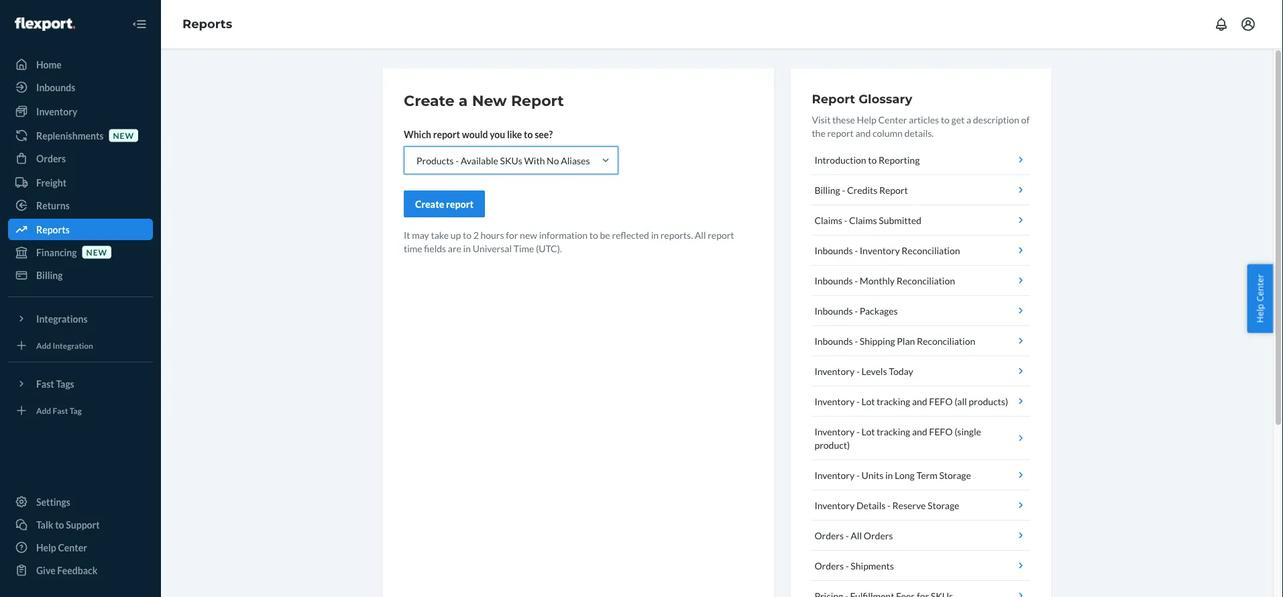 Task type: vqa. For each thing, say whether or not it's contained in the screenshot.
the PO # (Optional) "text field"
no



Task type: describe. For each thing, give the bounding box(es) containing it.
to inside 'button'
[[869, 154, 877, 165]]

time
[[404, 243, 423, 254]]

billing for billing - credits report
[[815, 184, 841, 196]]

these
[[833, 114, 856, 125]]

term
[[917, 469, 938, 481]]

home
[[36, 59, 62, 70]]

give feedback button
[[8, 560, 153, 581]]

lot for inventory - lot tracking and fefo (all products)
[[862, 396, 875, 407]]

inventory - lot tracking and fefo (all products)
[[815, 396, 1009, 407]]

tag
[[70, 406, 82, 415]]

add integration
[[36, 341, 93, 350]]

settings
[[36, 496, 70, 508]]

flexport logo image
[[15, 17, 75, 31]]

which
[[404, 129, 432, 140]]

hours
[[481, 229, 504, 241]]

are
[[448, 243, 462, 254]]

open account menu image
[[1241, 16, 1257, 32]]

products - available skus with no aliases
[[417, 155, 590, 166]]

monthly
[[860, 275, 895, 286]]

add for add integration
[[36, 341, 51, 350]]

inbounds for inbounds - packages
[[815, 305, 853, 316]]

create report button
[[404, 191, 485, 217]]

articles
[[909, 114, 940, 125]]

freight link
[[8, 172, 153, 193]]

glossary
[[859, 91, 913, 106]]

inventory for inventory - units in long term storage
[[815, 469, 855, 481]]

new inside it may take up to 2 hours for new information to be reflected in reports. all report time fields are in universal time (utc).
[[520, 229, 538, 241]]

billing - credits report
[[815, 184, 908, 196]]

add fast tag
[[36, 406, 82, 415]]

universal
[[473, 243, 512, 254]]

give
[[36, 565, 55, 576]]

help center button
[[1248, 264, 1274, 333]]

fast inside dropdown button
[[36, 378, 54, 390]]

inbounds for inbounds
[[36, 82, 75, 93]]

create for create a new report
[[404, 92, 455, 110]]

inbounds - inventory reconciliation
[[815, 245, 961, 256]]

inventory for inventory
[[36, 106, 77, 117]]

0 horizontal spatial in
[[463, 243, 471, 254]]

integrations button
[[8, 308, 153, 330]]

orders - all orders
[[815, 530, 894, 541]]

visit these help center articles to get a description of the report and column details.
[[812, 114, 1030, 139]]

inventory - lot tracking and fefo (all products) button
[[812, 387, 1031, 417]]

all inside it may take up to 2 hours for new information to be reflected in reports. all report time fields are in universal time (utc).
[[695, 229, 706, 241]]

help center inside "link"
[[36, 542, 87, 553]]

inbounds for inbounds - inventory reconciliation
[[815, 245, 853, 256]]

claims - claims submitted
[[815, 214, 922, 226]]

be
[[600, 229, 610, 241]]

to inside visit these help center articles to get a description of the report and column details.
[[941, 114, 950, 125]]

billing for billing
[[36, 269, 63, 281]]

inventory - lot tracking and fefo (single product)
[[815, 426, 982, 451]]

time
[[514, 243, 534, 254]]

reporting
[[879, 154, 920, 165]]

(single
[[955, 426, 982, 437]]

the
[[812, 127, 826, 139]]

(utc).
[[536, 243, 562, 254]]

report for create a new report
[[511, 92, 564, 110]]

reflected
[[612, 229, 650, 241]]

create report
[[415, 198, 474, 210]]

to left 2
[[463, 229, 472, 241]]

center inside "link"
[[58, 542, 87, 553]]

orders - shipments
[[815, 560, 894, 571]]

1 horizontal spatial report
[[812, 91, 856, 106]]

tags
[[56, 378, 74, 390]]

replenishments
[[36, 130, 104, 141]]

talk to support button
[[8, 514, 153, 536]]

like
[[507, 129, 522, 140]]

take
[[431, 229, 449, 241]]

to inside button
[[55, 519, 64, 530]]

may
[[412, 229, 429, 241]]

information
[[539, 229, 588, 241]]

details
[[857, 500, 886, 511]]

help center inside button
[[1255, 274, 1267, 323]]

close navigation image
[[132, 16, 148, 32]]

report inside button
[[446, 198, 474, 210]]

center inside button
[[1255, 274, 1267, 302]]

orders up shipments on the right
[[864, 530, 894, 541]]

with
[[524, 155, 545, 166]]

long
[[895, 469, 915, 481]]

introduction
[[815, 154, 867, 165]]

- right details
[[888, 500, 891, 511]]

- for inbounds - monthly reconciliation
[[855, 275, 858, 286]]

inbounds for inbounds - shipping plan reconciliation
[[815, 335, 853, 347]]

products
[[417, 155, 454, 166]]

inbounds - packages
[[815, 305, 898, 316]]

product)
[[815, 439, 850, 451]]

support
[[66, 519, 100, 530]]

and for inventory - lot tracking and fefo (single product)
[[913, 426, 928, 437]]

- for inventory - lot tracking and fefo (single product)
[[857, 426, 860, 437]]

shipping
[[860, 335, 896, 347]]

new
[[472, 92, 507, 110]]

1 horizontal spatial reports link
[[183, 17, 232, 31]]

- for orders - all orders
[[846, 530, 849, 541]]

inventory for inventory details - reserve storage
[[815, 500, 855, 511]]

report glossary
[[812, 91, 913, 106]]

storage inside inventory details - reserve storage button
[[928, 500, 960, 511]]

new for replenishments
[[113, 130, 134, 140]]

credits
[[848, 184, 878, 196]]

create for create report
[[415, 198, 445, 210]]

inventory link
[[8, 101, 153, 122]]

levels
[[862, 365, 888, 377]]

a inside visit these help center articles to get a description of the report and column details.
[[967, 114, 972, 125]]

units
[[862, 469, 884, 481]]

submitted
[[879, 214, 922, 226]]

inventory up monthly
[[860, 245, 900, 256]]

talk
[[36, 519, 53, 530]]

- for inventory - units in long term storage
[[857, 469, 860, 481]]

inventory for inventory - lot tracking and fefo (single product)
[[815, 426, 855, 437]]

inbounds - monthly reconciliation button
[[812, 266, 1031, 296]]

inbounds - inventory reconciliation button
[[812, 236, 1031, 266]]

home link
[[8, 54, 153, 75]]

packages
[[860, 305, 898, 316]]

inventory for inventory - levels today
[[815, 365, 855, 377]]

available
[[461, 155, 499, 166]]



Task type: locate. For each thing, give the bounding box(es) containing it.
orders up freight
[[36, 153, 66, 164]]

0 horizontal spatial report
[[511, 92, 564, 110]]

1 vertical spatial storage
[[928, 500, 960, 511]]

1 vertical spatial reports link
[[8, 219, 153, 240]]

center inside visit these help center articles to get a description of the report and column details.
[[879, 114, 908, 125]]

- left packages
[[855, 305, 858, 316]]

storage inside inventory - units in long term storage button
[[940, 469, 972, 481]]

2 vertical spatial new
[[86, 247, 107, 257]]

you
[[490, 129, 506, 140]]

2 lot from the top
[[862, 426, 875, 437]]

feedback
[[57, 565, 98, 576]]

and left column
[[856, 127, 871, 139]]

settings link
[[8, 491, 153, 513]]

details.
[[905, 127, 934, 139]]

and for inventory - lot tracking and fefo (all products)
[[913, 396, 928, 407]]

1 vertical spatial in
[[463, 243, 471, 254]]

add down 'fast tags'
[[36, 406, 51, 415]]

0 vertical spatial fefo
[[930, 396, 953, 407]]

fast left the tag on the left bottom of page
[[53, 406, 68, 415]]

visit
[[812, 114, 831, 125]]

inventory up orders - all orders
[[815, 500, 855, 511]]

tracking down inventory - lot tracking and fefo (all products)
[[877, 426, 911, 437]]

0 vertical spatial storage
[[940, 469, 972, 481]]

1 horizontal spatial help center
[[1255, 274, 1267, 323]]

inbounds inside the inbounds - monthly reconciliation button
[[815, 275, 853, 286]]

report down 'these'
[[828, 127, 854, 139]]

it may take up to 2 hours for new information to be reflected in reports. all report time fields are in universal time (utc).
[[404, 229, 735, 254]]

inbounds for inbounds - monthly reconciliation
[[815, 275, 853, 286]]

0 horizontal spatial help
[[36, 542, 56, 553]]

2 add from the top
[[36, 406, 51, 415]]

storage right the reserve
[[928, 500, 960, 511]]

add integration link
[[8, 335, 153, 356]]

introduction to reporting
[[815, 154, 920, 165]]

2 vertical spatial center
[[58, 542, 87, 553]]

- left units at the right bottom
[[857, 469, 860, 481]]

inventory details - reserve storage
[[815, 500, 960, 511]]

1 vertical spatial fast
[[53, 406, 68, 415]]

open notifications image
[[1214, 16, 1230, 32]]

2 horizontal spatial in
[[886, 469, 893, 481]]

2 vertical spatial in
[[886, 469, 893, 481]]

in
[[651, 229, 659, 241], [463, 243, 471, 254], [886, 469, 893, 481]]

1 horizontal spatial reports
[[183, 17, 232, 31]]

returns link
[[8, 195, 153, 216]]

reconciliation down the inbounds - packages button
[[917, 335, 976, 347]]

lot
[[862, 396, 875, 407], [862, 426, 875, 437]]

1 vertical spatial create
[[415, 198, 445, 210]]

orders link
[[8, 148, 153, 169]]

1 horizontal spatial claims
[[850, 214, 877, 226]]

and down 'inventory - levels today' button
[[913, 396, 928, 407]]

inbounds down "inbounds - packages"
[[815, 335, 853, 347]]

0 vertical spatial in
[[651, 229, 659, 241]]

to left be
[[590, 229, 598, 241]]

give feedback
[[36, 565, 98, 576]]

0 vertical spatial billing
[[815, 184, 841, 196]]

0 vertical spatial reports
[[183, 17, 232, 31]]

tracking for (single
[[877, 426, 911, 437]]

help inside visit these help center articles to get a description of the report and column details.
[[857, 114, 877, 125]]

fefo left '(single'
[[930, 426, 953, 437]]

fast left the tags
[[36, 378, 54, 390]]

help
[[857, 114, 877, 125], [1255, 304, 1267, 323], [36, 542, 56, 553]]

report up the up
[[446, 198, 474, 210]]

- for inventory - levels today
[[857, 365, 860, 377]]

- up inventory - units in long term storage
[[857, 426, 860, 437]]

1 tracking from the top
[[877, 396, 911, 407]]

create
[[404, 92, 455, 110], [415, 198, 445, 210]]

to right talk
[[55, 519, 64, 530]]

report right reports.
[[708, 229, 735, 241]]

help inside "link"
[[36, 542, 56, 553]]

1 vertical spatial help
[[1255, 304, 1267, 323]]

lot up units at the right bottom
[[862, 426, 875, 437]]

0 vertical spatial a
[[459, 92, 468, 110]]

-
[[456, 155, 459, 166], [843, 184, 846, 196], [845, 214, 848, 226], [855, 245, 858, 256], [855, 275, 858, 286], [855, 305, 858, 316], [855, 335, 858, 347], [857, 365, 860, 377], [857, 396, 860, 407], [857, 426, 860, 437], [857, 469, 860, 481], [888, 500, 891, 511], [846, 530, 849, 541], [846, 560, 849, 571]]

- for claims - claims submitted
[[845, 214, 848, 226]]

- right products
[[456, 155, 459, 166]]

- left monthly
[[855, 275, 858, 286]]

orders for orders
[[36, 153, 66, 164]]

0 vertical spatial lot
[[862, 396, 875, 407]]

0 horizontal spatial billing
[[36, 269, 63, 281]]

to left get
[[941, 114, 950, 125]]

- for products - available skus with no aliases
[[456, 155, 459, 166]]

inventory up replenishments
[[36, 106, 77, 117]]

fefo for (all
[[930, 396, 953, 407]]

billing down 'financing'
[[36, 269, 63, 281]]

and down the inventory - lot tracking and fefo (all products) button at the right bottom
[[913, 426, 928, 437]]

inbounds down 'claims - claims submitted'
[[815, 245, 853, 256]]

orders for orders - all orders
[[815, 530, 844, 541]]

billing inside button
[[815, 184, 841, 196]]

1 add from the top
[[36, 341, 51, 350]]

inventory - lot tracking and fefo (single product) button
[[812, 417, 1031, 460]]

and inside button
[[913, 396, 928, 407]]

claims down billing - credits report at the top right of page
[[815, 214, 843, 226]]

to left reporting
[[869, 154, 877, 165]]

tracking inside button
[[877, 396, 911, 407]]

1 vertical spatial and
[[913, 396, 928, 407]]

orders
[[36, 153, 66, 164], [815, 530, 844, 541], [864, 530, 894, 541], [815, 560, 844, 571]]

lot down inventory - levels today
[[862, 396, 875, 407]]

1 vertical spatial help center
[[36, 542, 87, 553]]

1 vertical spatial add
[[36, 406, 51, 415]]

report down reporting
[[880, 184, 908, 196]]

1 horizontal spatial new
[[113, 130, 134, 140]]

new up billing link
[[86, 247, 107, 257]]

fefo left "(all"
[[930, 396, 953, 407]]

inbounds down home
[[36, 82, 75, 93]]

no
[[547, 155, 559, 166]]

2 claims from the left
[[850, 214, 877, 226]]

0 horizontal spatial all
[[695, 229, 706, 241]]

2 horizontal spatial help
[[1255, 304, 1267, 323]]

1 vertical spatial fefo
[[930, 426, 953, 437]]

orders for orders - shipments
[[815, 560, 844, 571]]

reconciliation inside button
[[902, 245, 961, 256]]

report left would at left top
[[433, 129, 460, 140]]

in left reports.
[[651, 229, 659, 241]]

orders - all orders button
[[812, 521, 1031, 551]]

0 vertical spatial all
[[695, 229, 706, 241]]

create inside button
[[415, 198, 445, 210]]

tracking inside inventory - lot tracking and fefo (single product)
[[877, 426, 911, 437]]

fefo for (single
[[930, 426, 953, 437]]

fast tags button
[[8, 373, 153, 395]]

create a new report
[[404, 92, 564, 110]]

inbounds inside inbounds - inventory reconciliation button
[[815, 245, 853, 256]]

2 horizontal spatial new
[[520, 229, 538, 241]]

and inside inventory - lot tracking and fefo (single product)
[[913, 426, 928, 437]]

it
[[404, 229, 410, 241]]

help center
[[1255, 274, 1267, 323], [36, 542, 87, 553]]

new up "time"
[[520, 229, 538, 241]]

0 horizontal spatial center
[[58, 542, 87, 553]]

0 vertical spatial help
[[857, 114, 877, 125]]

- inside inventory - lot tracking and fefo (single product)
[[857, 426, 860, 437]]

2 horizontal spatial center
[[1255, 274, 1267, 302]]

- left credits on the top right of page
[[843, 184, 846, 196]]

all right reports.
[[695, 229, 706, 241]]

0 vertical spatial tracking
[[877, 396, 911, 407]]

all up 'orders - shipments'
[[851, 530, 862, 541]]

fefo inside the inventory - lot tracking and fefo (all products) button
[[930, 396, 953, 407]]

1 lot from the top
[[862, 396, 875, 407]]

inventory for inventory - lot tracking and fefo (all products)
[[815, 396, 855, 407]]

inbounds inside the inbounds - packages button
[[815, 305, 853, 316]]

a right get
[[967, 114, 972, 125]]

1 vertical spatial a
[[967, 114, 972, 125]]

help center link
[[8, 537, 153, 558]]

inventory down product)
[[815, 469, 855, 481]]

to right like
[[524, 129, 533, 140]]

inventory down inventory - levels today
[[815, 396, 855, 407]]

new for financing
[[86, 247, 107, 257]]

1 horizontal spatial in
[[651, 229, 659, 241]]

center
[[879, 114, 908, 125], [1255, 274, 1267, 302], [58, 542, 87, 553]]

- for inventory - lot tracking and fefo (all products)
[[857, 396, 860, 407]]

- left shipments on the right
[[846, 560, 849, 571]]

1 fefo from the top
[[930, 396, 953, 407]]

- up 'orders - shipments'
[[846, 530, 849, 541]]

1 vertical spatial all
[[851, 530, 862, 541]]

0 vertical spatial and
[[856, 127, 871, 139]]

1 vertical spatial new
[[520, 229, 538, 241]]

tracking for (all
[[877, 396, 911, 407]]

and inside visit these help center articles to get a description of the report and column details.
[[856, 127, 871, 139]]

inventory left levels
[[815, 365, 855, 377]]

1 horizontal spatial all
[[851, 530, 862, 541]]

- down 'claims - claims submitted'
[[855, 245, 858, 256]]

fefo inside inventory - lot tracking and fefo (single product)
[[930, 426, 953, 437]]

0 vertical spatial add
[[36, 341, 51, 350]]

2
[[474, 229, 479, 241]]

all inside button
[[851, 530, 862, 541]]

- for billing - credits report
[[843, 184, 846, 196]]

returns
[[36, 200, 70, 211]]

inventory - levels today
[[815, 365, 914, 377]]

inbounds - monthly reconciliation
[[815, 275, 956, 286]]

2 vertical spatial and
[[913, 426, 928, 437]]

1 vertical spatial center
[[1255, 274, 1267, 302]]

1 horizontal spatial a
[[967, 114, 972, 125]]

inventory inside inventory - lot tracking and fefo (single product)
[[815, 426, 855, 437]]

1 vertical spatial billing
[[36, 269, 63, 281]]

plan
[[897, 335, 916, 347]]

0 horizontal spatial help center
[[36, 542, 87, 553]]

reports.
[[661, 229, 693, 241]]

2 horizontal spatial report
[[880, 184, 908, 196]]

0 vertical spatial fast
[[36, 378, 54, 390]]

reconciliation
[[902, 245, 961, 256], [897, 275, 956, 286], [917, 335, 976, 347]]

lot inside inventory - lot tracking and fefo (single product)
[[862, 426, 875, 437]]

in right are on the top
[[463, 243, 471, 254]]

claims down credits on the top right of page
[[850, 214, 877, 226]]

integration
[[53, 341, 93, 350]]

inbounds up "inbounds - packages"
[[815, 275, 853, 286]]

1 horizontal spatial center
[[879, 114, 908, 125]]

0 vertical spatial center
[[879, 114, 908, 125]]

inbounds inside inbounds link
[[36, 82, 75, 93]]

help inside button
[[1255, 304, 1267, 323]]

storage
[[940, 469, 972, 481], [928, 500, 960, 511]]

0 vertical spatial new
[[113, 130, 134, 140]]

2 fefo from the top
[[930, 426, 953, 437]]

inventory
[[36, 106, 77, 117], [860, 245, 900, 256], [815, 365, 855, 377], [815, 396, 855, 407], [815, 426, 855, 437], [815, 469, 855, 481], [815, 500, 855, 511]]

- for inbounds - packages
[[855, 305, 858, 316]]

inventory up product)
[[815, 426, 855, 437]]

reconciliation down inbounds - inventory reconciliation button
[[897, 275, 956, 286]]

description
[[974, 114, 1020, 125]]

inventory - units in long term storage
[[815, 469, 972, 481]]

fields
[[424, 243, 446, 254]]

0 horizontal spatial reports link
[[8, 219, 153, 240]]

up
[[451, 229, 461, 241]]

1 vertical spatial lot
[[862, 426, 875, 437]]

introduction to reporting button
[[812, 145, 1031, 175]]

tracking down today
[[877, 396, 911, 407]]

create up may
[[415, 198, 445, 210]]

1 horizontal spatial billing
[[815, 184, 841, 196]]

see?
[[535, 129, 553, 140]]

report inside visit these help center articles to get a description of the report and column details.
[[828, 127, 854, 139]]

0 vertical spatial help center
[[1255, 274, 1267, 323]]

add inside 'link'
[[36, 341, 51, 350]]

2 tracking from the top
[[877, 426, 911, 437]]

shipments
[[851, 560, 894, 571]]

get
[[952, 114, 965, 125]]

- for orders - shipments
[[846, 560, 849, 571]]

skus
[[500, 155, 523, 166]]

inventory - units in long term storage button
[[812, 460, 1031, 491]]

add fast tag link
[[8, 400, 153, 421]]

- for inbounds - inventory reconciliation
[[855, 245, 858, 256]]

- left levels
[[857, 365, 860, 377]]

new up orders link
[[113, 130, 134, 140]]

reconciliation for inbounds - monthly reconciliation
[[897, 275, 956, 286]]

and
[[856, 127, 871, 139], [913, 396, 928, 407], [913, 426, 928, 437]]

lot inside button
[[862, 396, 875, 407]]

orders up 'orders - shipments'
[[815, 530, 844, 541]]

- down billing - credits report at the top right of page
[[845, 214, 848, 226]]

- down inventory - levels today
[[857, 396, 860, 407]]

of
[[1022, 114, 1030, 125]]

today
[[889, 365, 914, 377]]

report up the 'see?' at the top
[[511, 92, 564, 110]]

create up which
[[404, 92, 455, 110]]

0 vertical spatial reports link
[[183, 17, 232, 31]]

integrations
[[36, 313, 88, 324]]

- inside button
[[843, 184, 846, 196]]

1 vertical spatial reconciliation
[[897, 275, 956, 286]]

report up 'these'
[[812, 91, 856, 106]]

1 claims from the left
[[815, 214, 843, 226]]

1 horizontal spatial help
[[857, 114, 877, 125]]

billing link
[[8, 264, 153, 286]]

add for add fast tag
[[36, 406, 51, 415]]

0 horizontal spatial a
[[459, 92, 468, 110]]

which report would you like to see?
[[404, 129, 553, 140]]

report for billing - credits report
[[880, 184, 908, 196]]

orders - shipments button
[[812, 551, 1031, 581]]

in inside button
[[886, 469, 893, 481]]

0 horizontal spatial new
[[86, 247, 107, 257]]

would
[[462, 129, 488, 140]]

report inside it may take up to 2 hours for new information to be reflected in reports. all report time fields are in universal time (utc).
[[708, 229, 735, 241]]

inbounds inside inbounds - shipping plan reconciliation button
[[815, 335, 853, 347]]

orders down orders - all orders
[[815, 560, 844, 571]]

reconciliation down claims - claims submitted button
[[902, 245, 961, 256]]

lot for inventory - lot tracking and fefo (single product)
[[862, 426, 875, 437]]

0 horizontal spatial claims
[[815, 214, 843, 226]]

billing down the introduction
[[815, 184, 841, 196]]

aliases
[[561, 155, 590, 166]]

0 vertical spatial create
[[404, 92, 455, 110]]

inbounds - shipping plan reconciliation button
[[812, 326, 1031, 356]]

talk to support
[[36, 519, 100, 530]]

report inside button
[[880, 184, 908, 196]]

billing - credits report button
[[812, 175, 1031, 205]]

2 vertical spatial reconciliation
[[917, 335, 976, 347]]

0 vertical spatial reconciliation
[[902, 245, 961, 256]]

- for inbounds - shipping plan reconciliation
[[855, 335, 858, 347]]

reserve
[[893, 500, 926, 511]]

storage right term
[[940, 469, 972, 481]]

a left new
[[459, 92, 468, 110]]

1 vertical spatial reports
[[36, 224, 70, 235]]

column
[[873, 127, 903, 139]]

inbounds - shipping plan reconciliation
[[815, 335, 976, 347]]

inbounds left packages
[[815, 305, 853, 316]]

add left integration
[[36, 341, 51, 350]]

in left long on the right
[[886, 469, 893, 481]]

financing
[[36, 247, 77, 258]]

reconciliation for inbounds - inventory reconciliation
[[902, 245, 961, 256]]

2 vertical spatial help
[[36, 542, 56, 553]]

1 vertical spatial tracking
[[877, 426, 911, 437]]

- left shipping
[[855, 335, 858, 347]]

0 horizontal spatial reports
[[36, 224, 70, 235]]



